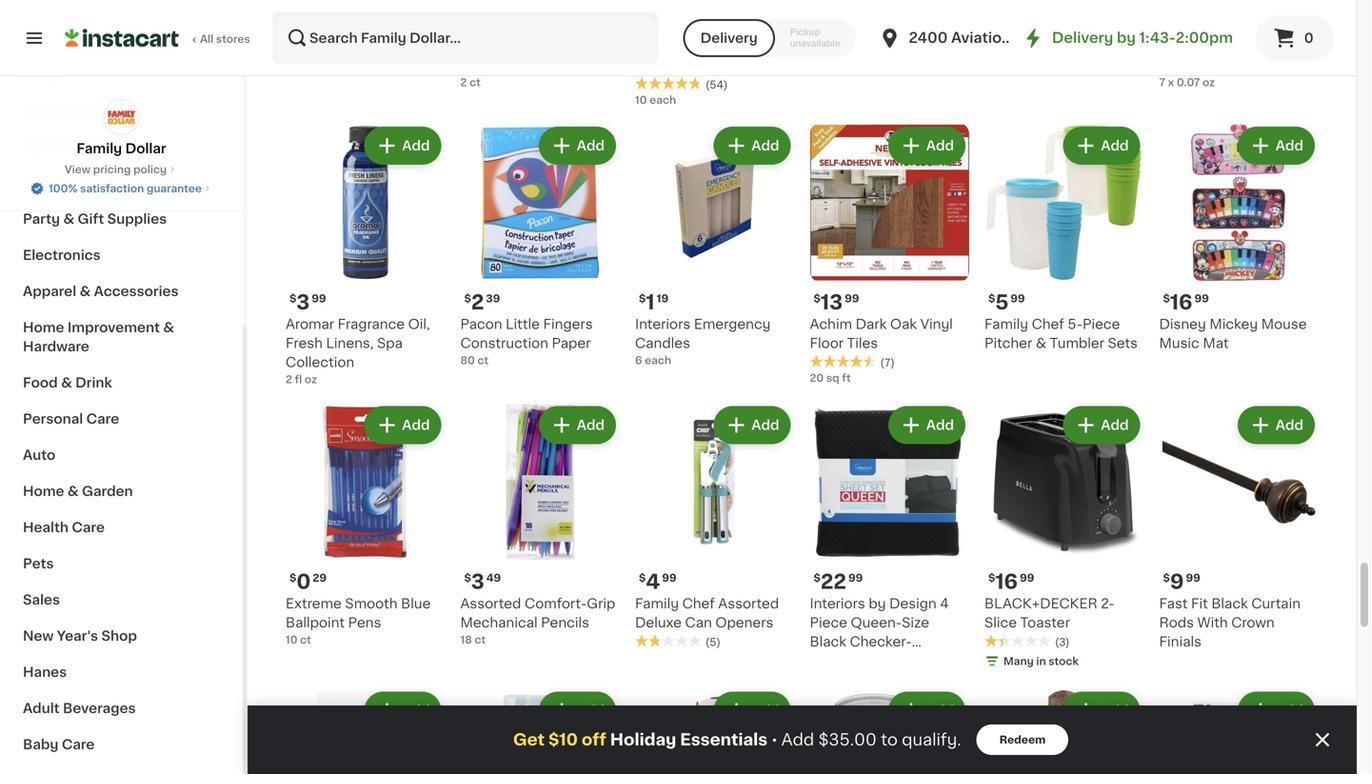 Task type: locate. For each thing, give the bounding box(es) containing it.
0 vertical spatial 10
[[635, 95, 647, 105]]

& right apparel
[[80, 285, 91, 298]]

oil
[[333, 40, 351, 53]]

by up queen-
[[869, 597, 886, 610]]

0 horizontal spatial by
[[519, 20, 537, 34]]

1 vertical spatial sets
[[927, 654, 957, 668]]

coffee,
[[1228, 20, 1277, 34]]

1 vertical spatial oz
[[305, 374, 317, 385]]

stock
[[1049, 656, 1079, 667]]

baby inside "link"
[[23, 738, 58, 751]]

nescafé coffee, instant, 100% pure, dark roast, packets 7 x 0.07 oz
[[1159, 20, 1293, 88]]

None search field
[[272, 11, 659, 65]]

3 for aromar fragrance oil, fresh linens, spa collection
[[296, 292, 310, 312]]

all stores link
[[65, 11, 251, 65]]

baby up the office
[[23, 68, 58, 81]]

oz down roast,
[[1203, 77, 1215, 88]]

0 vertical spatial each
[[293, 58, 319, 69]]

interiors by design 4 piece queen-size black checker- embossed sheet sets
[[810, 597, 957, 668]]

1 vertical spatial 16
[[996, 572, 1018, 592]]

design inside interiors by design gray blackout curtain panels 2 ct
[[540, 20, 587, 34]]

1 horizontal spatial sets
[[1108, 337, 1138, 350]]

99 inside the $ 13 99
[[845, 293, 859, 304]]

0 horizontal spatial piece
[[810, 616, 848, 629]]

interiors
[[460, 20, 516, 34], [810, 20, 865, 34], [635, 318, 691, 331], [810, 597, 865, 610]]

1 vertical spatial home
[[23, 485, 64, 498]]

10 down "ballpoint"
[[286, 635, 298, 645]]

$ for disney mickey mouse music mat
[[1163, 293, 1170, 304]]

99 right 5
[[1011, 293, 1025, 304]]

1 horizontal spatial oz
[[1203, 77, 1215, 88]]

2 down panels
[[460, 77, 467, 88]]

0 vertical spatial care
[[86, 412, 119, 426]]

1 assorted from the left
[[460, 597, 521, 610]]

ct inside pacon little fingers construction paper 80 ct
[[478, 355, 489, 366]]

$ up aromar on the top left of page
[[290, 293, 296, 304]]

ct right 18
[[475, 635, 486, 645]]

80
[[460, 355, 475, 366]]

1 vertical spatial 4
[[940, 597, 949, 610]]

1 vertical spatial chef
[[1032, 318, 1064, 331]]

1 home from the top
[[23, 321, 64, 334]]

0 horizontal spatial curtain
[[558, 40, 607, 53]]

1 left 19
[[646, 292, 655, 312]]

interiors inside interiors by design small white adjustable tension curtain rods
[[810, 20, 865, 34]]

mat
[[1203, 337, 1229, 350]]

2 left 39
[[471, 292, 484, 312]]

interiors inside the 'interiors emergency candles 6 each'
[[635, 318, 691, 331]]

99 right 9
[[1186, 573, 1201, 583]]

$ inside '$ 22 99'
[[814, 573, 821, 583]]

2 assorted from the left
[[718, 597, 779, 610]]

16
[[1170, 292, 1193, 312], [996, 572, 1018, 592]]

supplies down 100% satisfaction guarantee
[[107, 212, 167, 226]]

0
[[1304, 31, 1314, 45], [296, 572, 311, 592]]

1 horizontal spatial black
[[1212, 597, 1248, 610]]

fast fit black curtain rods with crown finials
[[1159, 597, 1301, 649]]

1 horizontal spatial rods
[[1159, 616, 1194, 629]]

100% inside nescafé coffee, instant, 100% pure, dark roast, packets 7 x 0.07 oz
[[1213, 40, 1249, 53]]

0 vertical spatial rods
[[918, 59, 953, 72]]

(5)
[[706, 637, 721, 648]]

delivery inside delivery button
[[701, 31, 758, 45]]

99 for achim dark oak vinyl floor tiles
[[845, 293, 859, 304]]

interiors for piece
[[810, 597, 865, 610]]

& down accessories
[[163, 321, 174, 334]]

1 horizontal spatial 3
[[471, 572, 484, 592]]

0 horizontal spatial assorted
[[460, 597, 521, 610]]

chef up sink
[[1032, 20, 1064, 34]]

ct inside assorted comfort-grip mechanical pencils 18 ct
[[475, 635, 486, 645]]

0 horizontal spatial 1
[[286, 58, 290, 69]]

3 left 49
[[471, 572, 484, 592]]

0 vertical spatial $ 16 99
[[1163, 292, 1209, 312]]

home for home improvement & hardware
[[23, 321, 64, 334]]

care for personal care
[[86, 412, 119, 426]]

black
[[1212, 597, 1248, 610], [810, 635, 847, 649]]

crown
[[1232, 616, 1275, 629]]

all
[[200, 34, 214, 44]]

$ up fast
[[1163, 573, 1170, 583]]

assorted up "openers"
[[718, 597, 779, 610]]

0 vertical spatial 3
[[296, 292, 310, 312]]

2 vertical spatial curtain
[[1252, 597, 1301, 610]]

1 horizontal spatial 16
[[1170, 292, 1193, 312]]

10
[[635, 95, 647, 105], [286, 635, 298, 645]]

sets right sheet
[[927, 654, 957, 668]]

0 vertical spatial baby
[[23, 68, 58, 81]]

piece down 22
[[810, 616, 848, 629]]

0 vertical spatial sets
[[1108, 337, 1138, 350]]

0 vertical spatial dark
[[1159, 59, 1191, 72]]

10 inside extreme smooth blue ballpoint pens 10 ct
[[286, 635, 298, 645]]

& left craft
[[70, 104, 81, 117]]

piece
[[1083, 318, 1120, 331], [810, 616, 848, 629]]

black inside fast fit black curtain rods with crown finials
[[1212, 597, 1248, 610]]

1 down 'ellipse' in the top of the page
[[286, 58, 290, 69]]

$ inside $ 2 39
[[464, 293, 471, 304]]

size
[[902, 616, 930, 629]]

supplies down pricing
[[79, 176, 139, 190]]

$ up the interiors by design 4 piece queen-size black checker- embossed sheet sets
[[814, 573, 821, 583]]

0 vertical spatial black
[[1212, 597, 1248, 610]]

$ 16 99
[[1163, 292, 1209, 312], [989, 572, 1035, 592]]

sharpened,
[[635, 40, 712, 53]]

care down home & garden
[[72, 521, 105, 534]]

fingers
[[543, 318, 593, 331]]

get
[[513, 732, 545, 748]]

rods
[[918, 59, 953, 72], [1159, 616, 1194, 629]]

2 vertical spatial chef
[[682, 597, 715, 610]]

home inside home improvement & hardware
[[23, 321, 64, 334]]

$ up achim
[[814, 293, 821, 304]]

blue
[[401, 597, 431, 610]]

1 vertical spatial black
[[810, 635, 847, 649]]

1 horizontal spatial 0
[[1304, 31, 1314, 45]]

care inside 'link'
[[72, 521, 105, 534]]

$ 2 39
[[464, 292, 500, 312]]

rods inside interiors by design small white adjustable tension curtain rods
[[918, 59, 953, 72]]

curtain down the white
[[865, 59, 914, 72]]

food & drink link
[[11, 365, 231, 401]]

2 home from the top
[[23, 485, 64, 498]]

dollar
[[125, 142, 166, 155]]

1 horizontal spatial curtain
[[865, 59, 914, 72]]

$ left 19
[[639, 293, 646, 304]]

ct down "ballpoint"
[[300, 635, 311, 645]]

$ inside $ 0 29
[[290, 573, 296, 583]]

chef left 5-
[[1032, 318, 1064, 331]]

rods down adjustable
[[918, 59, 953, 72]]

0 horizontal spatial rods
[[918, 59, 953, 72]]

family for family chef stainless- steel sink strainers
[[985, 20, 1029, 34]]

16 for disney
[[1170, 292, 1193, 312]]

0 vertical spatial 0
[[1304, 31, 1314, 45]]

$
[[290, 293, 296, 304], [464, 293, 471, 304], [639, 293, 646, 304], [814, 293, 821, 304], [989, 293, 996, 304], [1163, 293, 1170, 304], [290, 573, 296, 583], [464, 573, 471, 583], [639, 573, 646, 583], [814, 573, 821, 583], [989, 573, 996, 583], [1163, 573, 1170, 583]]

chef for 4
[[682, 597, 715, 610]]

0 horizontal spatial black
[[810, 635, 847, 649]]

ct down panels
[[470, 77, 481, 88]]

$ for pacon little fingers construction paper
[[464, 293, 471, 304]]

lamplight unscented ellipse oil lamp 1 each
[[286, 20, 429, 69]]

family up pricing
[[77, 142, 122, 155]]

0 horizontal spatial sets
[[927, 654, 957, 668]]

ft
[[842, 373, 851, 383]]

$ left 39
[[464, 293, 471, 304]]

by inside interiors by design gray blackout curtain panels 2 ct
[[519, 20, 537, 34]]

99 up deluxe
[[662, 573, 677, 583]]

each down candles
[[645, 355, 671, 366]]

interiors inside interiors by design gray blackout curtain panels 2 ct
[[460, 20, 516, 34]]

2 left fl
[[286, 374, 292, 385]]

0 horizontal spatial delivery
[[701, 31, 758, 45]]

1 baby from the top
[[23, 68, 58, 81]]

0 vertical spatial 1
[[286, 58, 290, 69]]

care inside "link"
[[62, 738, 95, 751]]

$ inside $ 3 99
[[290, 293, 296, 304]]

0 vertical spatial 100%
[[1213, 40, 1249, 53]]

& right the 'food'
[[61, 376, 72, 390]]

3
[[296, 292, 310, 312], [471, 572, 484, 592]]

family inside family chef assorted deluxe can openers
[[635, 597, 679, 610]]

chef inside family chef assorted deluxe can openers
[[682, 597, 715, 610]]

99 for disney mickey mouse music mat
[[1195, 293, 1209, 304]]

product group containing 4
[[635, 402, 795, 650]]

curtain inside interiors by design gray blackout curtain panels 2 ct
[[558, 40, 607, 53]]

$ inside $ 3 49
[[464, 573, 471, 583]]

treatment tracker modal dialog
[[248, 706, 1357, 774]]

0 right pure,
[[1304, 31, 1314, 45]]

1 vertical spatial curtain
[[865, 59, 914, 72]]

curtain right "blackout"
[[558, 40, 607, 53]]

0 left '29'
[[296, 572, 311, 592]]

0 horizontal spatial 100%
[[49, 183, 78, 194]]

music
[[1159, 337, 1200, 350]]

$ left 49
[[464, 573, 471, 583]]

$ up slice
[[989, 573, 996, 583]]

99 right 22
[[849, 573, 863, 583]]

chef inside family chef 5-piece pitcher & tumbler sets
[[1032, 318, 1064, 331]]

$ up deluxe
[[639, 573, 646, 583]]

16 up black+decker at right
[[996, 572, 1018, 592]]

1 horizontal spatial $ 16 99
[[1163, 292, 1209, 312]]

redeem
[[1000, 735, 1046, 745]]

fl
[[295, 374, 302, 385]]

2 vertical spatial each
[[645, 355, 671, 366]]

& inside "link"
[[80, 285, 91, 298]]

interiors up small
[[810, 20, 865, 34]]

sporting goods
[[23, 140, 132, 153]]

1 vertical spatial rods
[[1159, 616, 1194, 629]]

care for health care
[[72, 521, 105, 534]]

$ 16 99 up black+decker at right
[[989, 572, 1035, 592]]

$ left '29'
[[290, 573, 296, 583]]

0.07
[[1177, 77, 1200, 88]]

by up "blackout"
[[519, 20, 537, 34]]

piece up tumbler on the right
[[1083, 318, 1120, 331]]

1 vertical spatial supplies
[[107, 212, 167, 226]]

$ for family chef 5-piece pitcher & tumbler sets
[[989, 293, 996, 304]]

100% satisfaction guarantee button
[[30, 177, 213, 196]]

1 vertical spatial dark
[[856, 318, 887, 331]]

99 for family chef 5-piece pitcher & tumbler sets
[[1011, 293, 1025, 304]]

99 right 13
[[845, 293, 859, 304]]

2 vertical spatial care
[[62, 738, 95, 751]]

ticonderoga pencils, sharpened, soft, no. 2 hb
[[635, 20, 785, 72]]

home improvement & hardware
[[23, 321, 174, 353]]

dark
[[1159, 59, 1191, 72], [856, 318, 887, 331]]

1 horizontal spatial 10
[[635, 95, 647, 105]]

0 vertical spatial 16
[[1170, 292, 1193, 312]]

by
[[519, 20, 537, 34], [1117, 31, 1136, 45], [869, 597, 886, 610]]

1 horizontal spatial dark
[[1159, 59, 1191, 72]]

paper
[[552, 337, 591, 350]]

nescafé
[[1159, 20, 1224, 34]]

100% inside button
[[49, 183, 78, 194]]

policy
[[133, 164, 167, 175]]

$ 16 99 up disney
[[1163, 292, 1209, 312]]

family chef assorted deluxe can openers
[[635, 597, 779, 629]]

1
[[286, 58, 290, 69], [646, 292, 655, 312]]

service type group
[[683, 19, 856, 57]]

$ for assorted comfort-grip mechanical pencils
[[464, 573, 471, 583]]

new year's shop
[[23, 629, 137, 643]]

1 vertical spatial baby
[[23, 738, 58, 751]]

99 inside $ 3 99
[[312, 293, 326, 304]]

embossed
[[810, 654, 881, 668]]

sets inside the interiors by design 4 piece queen-size black checker- embossed sheet sets
[[927, 654, 957, 668]]

1 horizontal spatial 100%
[[1213, 40, 1249, 53]]

99 inside $ 5 99
[[1011, 293, 1025, 304]]

2 horizontal spatial curtain
[[1252, 597, 1301, 610]]

1 vertical spatial 0
[[296, 572, 311, 592]]

design inside the interiors by design 4 piece queen-size black checker- embossed sheet sets
[[890, 597, 937, 610]]

20 sq ft
[[810, 373, 851, 383]]

1 vertical spatial 10
[[286, 635, 298, 645]]

$ 5 99
[[989, 292, 1025, 312]]

home for home & garden
[[23, 485, 64, 498]]

$ up disney
[[1163, 293, 1170, 304]]

assorted comfort-grip mechanical pencils 18 ct
[[460, 597, 616, 645]]

ct right 80 at the left top of the page
[[478, 355, 489, 366]]

by left 1:43-
[[1117, 31, 1136, 45]]

new year's shop link
[[11, 618, 231, 654]]

0 horizontal spatial 0
[[296, 572, 311, 592]]

view
[[65, 164, 91, 175]]

interiors up candles
[[635, 318, 691, 331]]

2 horizontal spatial by
[[1117, 31, 1136, 45]]

99 for black+decker 2- slice toaster
[[1020, 573, 1035, 583]]

0 horizontal spatial $ 16 99
[[989, 572, 1035, 592]]

deluxe
[[635, 616, 682, 629]]

fast
[[1159, 597, 1188, 610]]

ticonderoga
[[635, 20, 719, 34]]

hb
[[635, 59, 656, 72]]

$ for interiors by design 4 piece queen-size black checker- embossed sheet sets
[[814, 573, 821, 583]]

1 horizontal spatial piece
[[1083, 318, 1120, 331]]

$ inside $ 5 99
[[989, 293, 996, 304]]

hanes link
[[11, 654, 231, 690]]

0 vertical spatial home
[[23, 321, 64, 334]]

care down drink
[[86, 412, 119, 426]]

$ 16 99 for black+decker
[[989, 572, 1035, 592]]

0 horizontal spatial 3
[[296, 292, 310, 312]]

family inside family chef stainless- steel sink strainers
[[985, 20, 1029, 34]]

0 vertical spatial piece
[[1083, 318, 1120, 331]]

3 up aromar on the top left of page
[[296, 292, 310, 312]]

1 inside lamplight unscented ellipse oil lamp 1 each
[[286, 58, 290, 69]]

99 inside '$ 22 99'
[[849, 573, 863, 583]]

add button
[[366, 129, 440, 163], [541, 129, 614, 163], [715, 129, 789, 163], [890, 129, 964, 163], [1065, 129, 1139, 163], [1240, 129, 1313, 163], [366, 408, 440, 442], [541, 408, 614, 442], [715, 408, 789, 442], [890, 408, 964, 442], [1065, 408, 1139, 442], [1240, 408, 1313, 442], [366, 694, 440, 728], [541, 694, 614, 728], [715, 694, 789, 728], [890, 694, 964, 728], [1065, 694, 1139, 728], [1240, 694, 1313, 728]]

0 vertical spatial 4
[[646, 572, 660, 592]]

sq
[[827, 373, 840, 383]]

apparel
[[23, 285, 76, 298]]

design up adjustable
[[890, 20, 938, 34]]

adult
[[23, 702, 60, 715]]

& left gift
[[63, 212, 74, 226]]

home up hardware
[[23, 321, 64, 334]]

hardware
[[23, 340, 89, 353]]

product group
[[286, 123, 445, 387], [460, 123, 620, 368], [635, 123, 795, 368], [810, 123, 969, 386], [985, 123, 1144, 353], [1159, 123, 1319, 353], [286, 402, 445, 648], [460, 402, 620, 648], [635, 402, 795, 650], [810, 402, 969, 668], [985, 402, 1144, 673], [1159, 402, 1319, 651], [286, 688, 445, 774], [460, 688, 620, 774], [635, 688, 795, 774], [810, 688, 969, 774], [985, 688, 1144, 774], [1159, 688, 1319, 774]]

family for family chef 5-piece pitcher & tumbler sets
[[985, 318, 1029, 331]]

2 right "no."
[[777, 40, 785, 53]]

family up steel
[[985, 20, 1029, 34]]

0 horizontal spatial 16
[[996, 572, 1018, 592]]

2 inside aromar fragrance oil, fresh linens, spa collection 2 fl oz
[[286, 374, 292, 385]]

2400
[[909, 31, 948, 45]]

0 horizontal spatial dark
[[856, 318, 887, 331]]

extreme
[[286, 597, 342, 610]]

0 vertical spatial chef
[[1032, 20, 1064, 34]]

& inside "link"
[[63, 212, 74, 226]]

$ inside $ 9 99
[[1163, 573, 1170, 583]]

1 horizontal spatial 1
[[646, 292, 655, 312]]

0 horizontal spatial oz
[[305, 374, 317, 385]]

auto link
[[11, 437, 231, 473]]

chef
[[1032, 20, 1064, 34], [1032, 318, 1064, 331], [682, 597, 715, 610]]

1 vertical spatial $ 16 99
[[989, 572, 1035, 592]]

99 up aromar on the top left of page
[[312, 293, 326, 304]]

design up the 'size'
[[890, 597, 937, 610]]

dark up tiles
[[856, 318, 887, 331]]

lamplight
[[286, 20, 353, 34]]

home up 'health'
[[23, 485, 64, 498]]

5
[[996, 292, 1009, 312]]

each inside the 'interiors emergency candles 6 each'
[[645, 355, 671, 366]]

design up "blackout"
[[540, 20, 587, 34]]

interiors up gray
[[460, 20, 516, 34]]

0 horizontal spatial 10
[[286, 635, 298, 645]]

99 up black+decker at right
[[1020, 573, 1035, 583]]

rods down fast
[[1159, 616, 1194, 629]]

baby
[[23, 68, 58, 81], [23, 738, 58, 751]]

3 for assorted comfort-grip mechanical pencils
[[471, 572, 484, 592]]

assorted up mechanical
[[460, 597, 521, 610]]

interiors down '$ 22 99'
[[810, 597, 865, 610]]

achim
[[810, 318, 852, 331]]

baby down adult
[[23, 738, 58, 751]]

16 for black+decker
[[996, 572, 1018, 592]]

2 baby from the top
[[23, 738, 58, 751]]

party & gift supplies link
[[11, 201, 231, 237]]

1 vertical spatial care
[[72, 521, 105, 534]]

& right pitcher
[[1036, 337, 1047, 350]]

1 horizontal spatial 4
[[940, 597, 949, 610]]

dark inside nescafé coffee, instant, 100% pure, dark roast, packets 7 x 0.07 oz
[[1159, 59, 1191, 72]]

family inside family chef 5-piece pitcher & tumbler sets
[[985, 318, 1029, 331]]

$ inside the $ 13 99
[[814, 293, 821, 304]]

adjustable
[[892, 40, 963, 53]]

$ 0 29
[[290, 572, 327, 592]]

pacon
[[460, 318, 502, 331]]

★★★★★ for ticonderoga pencils, sharpened, soft, no. 2 hb
[[635, 77, 702, 90]]

0 vertical spatial curtain
[[558, 40, 607, 53]]

pricing
[[93, 164, 131, 175]]

design inside interiors by design small white adjustable tension curtain rods
[[890, 20, 938, 34]]

1 vertical spatial 3
[[471, 572, 484, 592]]

10 down hb
[[635, 95, 647, 105]]

by inside the interiors by design 4 piece queen-size black checker- embossed sheet sets
[[869, 597, 886, 610]]

all stores
[[200, 34, 250, 44]]

99 inside the "$ 4 99"
[[662, 573, 677, 583]]

product group containing 22
[[810, 402, 969, 668]]

$ inside $ 1 19
[[639, 293, 646, 304]]

black inside the interiors by design 4 piece queen-size black checker- embossed sheet sets
[[810, 635, 847, 649]]

health
[[23, 521, 69, 534]]

each down 'ellipse' in the top of the page
[[293, 58, 319, 69]]

family up deluxe
[[635, 597, 679, 610]]

4 inside the interiors by design 4 piece queen-size black checker- embossed sheet sets
[[940, 597, 949, 610]]

99 inside $ 9 99
[[1186, 573, 1201, 583]]

ct inside extreme smooth blue ballpoint pens 10 ct
[[300, 635, 311, 645]]

16 up disney
[[1170, 292, 1193, 312]]

delivery inside delivery by 1:43-2:00pm link
[[1052, 31, 1114, 45]]

sets right tumbler on the right
[[1108, 337, 1138, 350]]

family up pitcher
[[985, 318, 1029, 331]]

1 vertical spatial each
[[650, 95, 676, 105]]

99 up disney
[[1195, 293, 1209, 304]]

design
[[540, 20, 587, 34], [890, 20, 938, 34], [890, 597, 937, 610]]

1 vertical spatial 100%
[[49, 183, 78, 194]]

interiors for each
[[635, 318, 691, 331]]

1 horizontal spatial assorted
[[718, 597, 779, 610]]

design for adjustable
[[890, 20, 938, 34]]

100% up roast,
[[1213, 40, 1249, 53]]

99 for aromar fragrance oil, fresh linens, spa collection
[[312, 293, 326, 304]]

& left garden
[[68, 485, 79, 498]]

kitchen supplies
[[23, 176, 139, 190]]

chef up can
[[682, 597, 715, 610]]

0 vertical spatial oz
[[1203, 77, 1215, 88]]

care down adult beverages at the bottom of page
[[62, 738, 95, 751]]

$ up pitcher
[[989, 293, 996, 304]]

gift
[[78, 212, 104, 226]]

100% down view
[[49, 183, 78, 194]]

dark up x
[[1159, 59, 1191, 72]]

oz
[[1203, 77, 1215, 88], [305, 374, 317, 385]]

99 for fast fit black curtain rods with crown finials
[[1186, 573, 1201, 583]]

dark inside achim dark oak vinyl floor tiles
[[856, 318, 887, 331]]

1 horizontal spatial by
[[869, 597, 886, 610]]

$ inside the "$ 4 99"
[[639, 573, 646, 583]]

0 horizontal spatial 4
[[646, 572, 660, 592]]

candles
[[635, 337, 690, 350]]

new
[[23, 629, 54, 643]]

ct inside interiors by design gray blackout curtain panels 2 ct
[[470, 77, 481, 88]]

black up with at the right bottom of page
[[1212, 597, 1248, 610]]

oz right fl
[[305, 374, 317, 385]]

kitchen
[[23, 176, 76, 190]]

1 horizontal spatial delivery
[[1052, 31, 1114, 45]]

1 vertical spatial 1
[[646, 292, 655, 312]]

curtain up crown
[[1252, 597, 1301, 610]]

black up embossed
[[810, 635, 847, 649]]

family chef stainless- steel sink strainers button
[[985, 0, 1144, 56]]

interiors by design small white adjustable tension curtain rods button
[[810, 0, 969, 75]]

product group containing 9
[[1159, 402, 1319, 651]]

interiors inside the interiors by design 4 piece queen-size black checker- embossed sheet sets
[[810, 597, 865, 610]]

1 vertical spatial piece
[[810, 616, 848, 629]]

each down hb
[[650, 95, 676, 105]]



Task type: vqa. For each thing, say whether or not it's contained in the screenshot.
delivered within - the shopper delivered an inadequate replacement item which the customer didn't specifically approve through the Instacart platform.
no



Task type: describe. For each thing, give the bounding box(es) containing it.
rods inside fast fit black curtain rods with crown finials
[[1159, 616, 1194, 629]]

baby for baby care
[[23, 738, 58, 751]]

home improvement & hardware link
[[11, 310, 231, 365]]

emergency
[[694, 318, 771, 331]]

no.
[[750, 40, 773, 53]]

assorted inside assorted comfort-grip mechanical pencils 18 ct
[[460, 597, 521, 610]]

adult beverages
[[23, 702, 136, 715]]

family chef 5-piece pitcher & tumbler sets
[[985, 318, 1138, 350]]

qualify.
[[902, 732, 962, 748]]

$ for aromar fragrance oil, fresh linens, spa collection
[[290, 293, 296, 304]]

shop
[[101, 629, 137, 643]]

•
[[772, 732, 778, 747]]

disney mickey mouse music mat
[[1159, 318, 1307, 350]]

baby for baby
[[23, 68, 58, 81]]

beverages
[[63, 702, 136, 715]]

many
[[1004, 656, 1034, 667]]

19
[[657, 293, 669, 304]]

instacart logo image
[[65, 27, 179, 50]]

curtain inside interiors by design small white adjustable tension curtain rods
[[865, 59, 914, 72]]

pens
[[348, 616, 381, 629]]

pets
[[23, 557, 54, 570]]

delivery by 1:43-2:00pm
[[1052, 31, 1233, 45]]

0 inside "button"
[[1304, 31, 1314, 45]]

construction
[[460, 337, 548, 350]]

office & craft
[[23, 104, 119, 117]]

$ for extreme smooth blue ballpoint pens
[[290, 573, 296, 583]]

fragrance
[[338, 318, 405, 331]]

1:43-
[[1139, 31, 1176, 45]]

assorted inside family chef assorted deluxe can openers
[[718, 597, 779, 610]]

2400 aviation dr button
[[879, 11, 1032, 65]]

& for accessories
[[80, 285, 91, 298]]

family for family dollar
[[77, 142, 122, 155]]

finials
[[1159, 635, 1202, 649]]

x
[[1168, 77, 1174, 88]]

interiors by design small white adjustable tension curtain rods
[[810, 20, 963, 72]]

family dollar logo image
[[103, 99, 140, 135]]

design for queen-
[[890, 597, 937, 610]]

& for drink
[[61, 376, 72, 390]]

product group containing 0
[[286, 402, 445, 648]]

office & craft link
[[11, 92, 231, 129]]

0 inside the product 'group'
[[296, 572, 311, 592]]

adult beverages link
[[11, 690, 231, 727]]

(54)
[[706, 80, 728, 90]]

99 for interiors by design 4 piece queen-size black checker- embossed sheet sets
[[849, 573, 863, 583]]

gray
[[460, 40, 493, 53]]

design for curtain
[[540, 20, 587, 34]]

pets link
[[11, 546, 231, 582]]

holiday
[[610, 732, 676, 748]]

piece inside family chef 5-piece pitcher & tumbler sets
[[1083, 318, 1120, 331]]

$ 13 99
[[814, 292, 859, 312]]

home & garden link
[[11, 473, 231, 510]]

& for gift
[[63, 212, 74, 226]]

oak
[[890, 318, 917, 331]]

spa
[[377, 337, 403, 350]]

1 inside the product 'group'
[[646, 292, 655, 312]]

aviation
[[951, 31, 1011, 45]]

product group containing 13
[[810, 123, 969, 386]]

product group containing 5
[[985, 123, 1144, 353]]

interiors for white
[[810, 20, 865, 34]]

care for baby care
[[62, 738, 95, 751]]

electronics
[[23, 249, 101, 262]]

tension
[[810, 59, 862, 72]]

aromar fragrance oil, fresh linens, spa collection 2 fl oz
[[286, 318, 430, 385]]

personal care
[[23, 412, 119, 426]]

sheet
[[884, 654, 924, 668]]

packets
[[1240, 59, 1293, 72]]

achim dark oak vinyl floor tiles
[[810, 318, 953, 350]]

personal
[[23, 412, 83, 426]]

family for family chef assorted deluxe can openers
[[635, 597, 679, 610]]

delivery for delivery
[[701, 31, 758, 45]]

9
[[1170, 572, 1184, 592]]

$ 16 99 for disney
[[1163, 292, 1209, 312]]

2 inside ticonderoga pencils, sharpened, soft, no. 2 hb
[[777, 40, 785, 53]]

product group containing 1
[[635, 123, 795, 368]]

0 vertical spatial supplies
[[79, 176, 139, 190]]

$ for fast fit black curtain rods with crown finials
[[1163, 573, 1170, 583]]

& inside home improvement & hardware
[[163, 321, 174, 334]]

with
[[1198, 616, 1228, 629]]

(3)
[[1055, 637, 1070, 648]]

by for gray
[[519, 20, 537, 34]]

chef for 5
[[1032, 318, 1064, 331]]

pure,
[[1252, 40, 1286, 53]]

0 button
[[1256, 15, 1334, 61]]

slice
[[985, 616, 1017, 629]]

food & drink
[[23, 376, 112, 390]]

piece inside the interiors by design 4 piece queen-size black checker- embossed sheet sets
[[810, 616, 848, 629]]

apparel & accessories link
[[11, 273, 231, 310]]

instant,
[[1159, 40, 1210, 53]]

health care
[[23, 521, 105, 534]]

ct for 3
[[475, 635, 486, 645]]

★★★★★ for achim dark oak vinyl floor tiles
[[810, 355, 877, 368]]

sets inside family chef 5-piece pitcher & tumbler sets
[[1108, 337, 1138, 350]]

★★★★★ for black+decker 2- slice toaster
[[985, 634, 1051, 648]]

kitchen supplies link
[[11, 165, 231, 201]]

& for craft
[[70, 104, 81, 117]]

interiors by design gray blackout curtain panels 2 ct
[[460, 20, 607, 88]]

goods
[[86, 140, 132, 153]]

each inside lamplight unscented ellipse oil lamp 1 each
[[293, 58, 319, 69]]

by for 4
[[869, 597, 886, 610]]

$1.49 element
[[1159, 0, 1319, 18]]

dr
[[1015, 31, 1032, 45]]

small
[[810, 40, 846, 53]]

$ for achim dark oak vinyl floor tiles
[[814, 293, 821, 304]]

ct for 2
[[478, 355, 489, 366]]

$ for family chef assorted deluxe can openers
[[639, 573, 646, 583]]

tiles
[[847, 337, 878, 350]]

100% satisfaction guarantee
[[49, 183, 202, 194]]

ct for 0
[[300, 635, 311, 645]]

floor
[[810, 337, 844, 350]]

delivery for delivery by 1:43-2:00pm
[[1052, 31, 1114, 45]]

tumbler
[[1050, 337, 1105, 350]]

$ for black+decker 2- slice toaster
[[989, 573, 996, 583]]

fresh
[[286, 337, 323, 350]]

2-
[[1101, 597, 1115, 610]]

$ for interiors emergency candles
[[639, 293, 646, 304]]

2400 aviation dr
[[909, 31, 1032, 45]]

oz inside nescafé coffee, instant, 100% pure, dark roast, packets 7 x 0.07 oz
[[1203, 77, 1215, 88]]

many in stock
[[1004, 656, 1079, 667]]

& inside family chef 5-piece pitcher & tumbler sets
[[1036, 337, 1047, 350]]

add inside the treatment tracker modal dialog
[[782, 732, 814, 748]]

stainless-
[[1068, 20, 1134, 34]]

supplies inside "link"
[[107, 212, 167, 226]]

by for 2:00pm
[[1117, 31, 1136, 45]]

& for garden
[[68, 485, 79, 498]]

off
[[582, 732, 606, 748]]

oz inside aromar fragrance oil, fresh linens, spa collection 2 fl oz
[[305, 374, 317, 385]]

99 for family chef assorted deluxe can openers
[[662, 573, 677, 583]]

family dollar
[[77, 142, 166, 155]]

mouse
[[1262, 318, 1307, 331]]

curtain inside fast fit black curtain rods with crown finials
[[1252, 597, 1301, 610]]

interiors for blackout
[[460, 20, 516, 34]]

family dollar link
[[77, 99, 166, 158]]

2 inside interiors by design gray blackout curtain panels 2 ct
[[460, 77, 467, 88]]

★★★★★ for family chef assorted deluxe can openers
[[635, 634, 702, 648]]

Search field
[[274, 13, 657, 63]]

personal care link
[[11, 401, 231, 437]]

roast,
[[1194, 59, 1237, 72]]

strainers
[[1054, 40, 1114, 53]]

product group containing 2
[[460, 123, 620, 368]]

electronics link
[[11, 237, 231, 273]]

chef inside family chef stainless- steel sink strainers
[[1032, 20, 1064, 34]]

view pricing policy link
[[65, 162, 178, 177]]

$ 9 99
[[1163, 572, 1201, 592]]

toaster
[[1021, 616, 1070, 629]]



